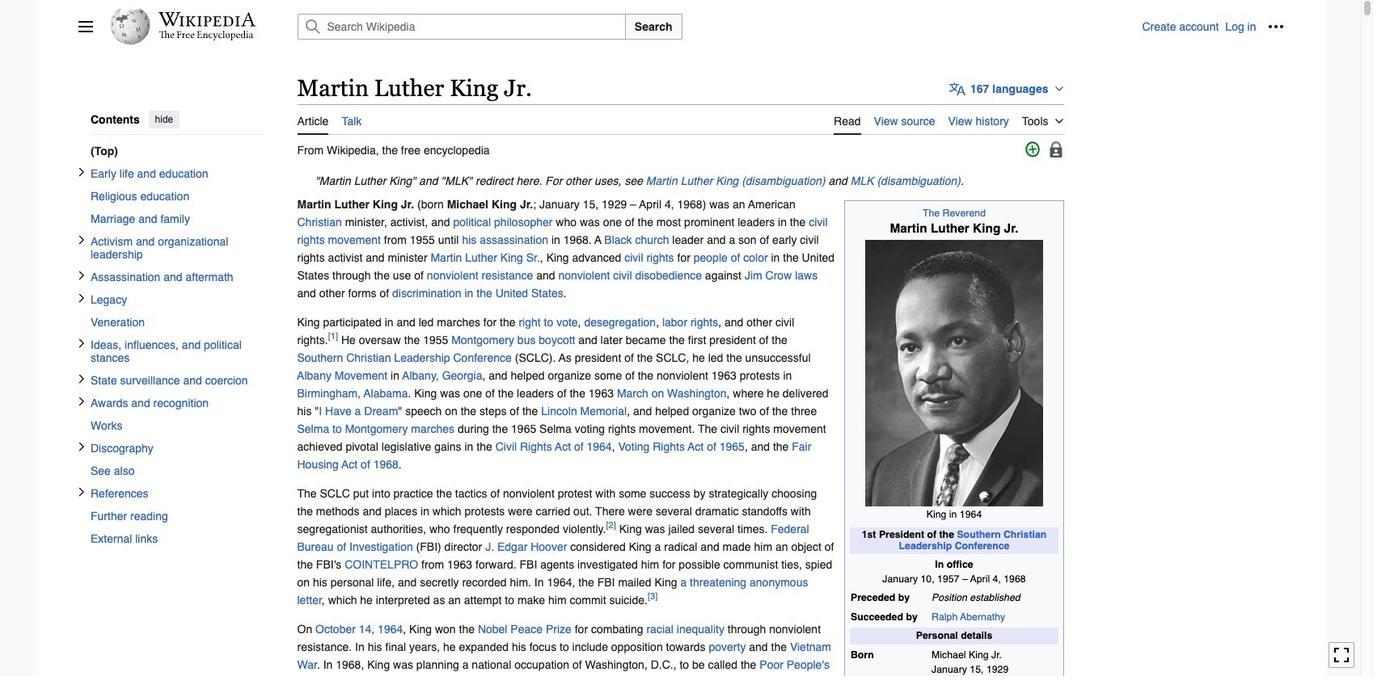 Task type: vqa. For each thing, say whether or not it's contained in the screenshot.
3rd x small Icon from the bottom of the page
yes



Task type: describe. For each thing, give the bounding box(es) containing it.
log in and more options image
[[1268, 19, 1284, 35]]

this is a good article. click here for more information. image
[[1024, 141, 1040, 157]]

1 x small image from the top
[[76, 270, 86, 280]]

2 x small image from the top
[[76, 442, 86, 452]]

the free encyclopedia image
[[159, 31, 254, 41]]

6 x small image from the top
[[76, 397, 86, 406]]

wikipedia image
[[158, 12, 255, 27]]

portrait of king wearing a suit image
[[865, 240, 1043, 507]]

1 x small image from the top
[[76, 167, 86, 177]]

language progressive image
[[949, 81, 966, 97]]

7 x small image from the top
[[76, 487, 86, 497]]

page semi-protected image
[[1048, 141, 1064, 157]]

Search Wikipedia search field
[[297, 14, 626, 40]]

5 x small image from the top
[[76, 374, 86, 384]]



Task type: locate. For each thing, give the bounding box(es) containing it.
personal tools navigation
[[1142, 14, 1289, 40]]

x small image
[[76, 270, 86, 280], [76, 442, 86, 452]]

fullscreen image
[[1333, 648, 1350, 664]]

1 vertical spatial x small image
[[76, 442, 86, 452]]

x small image
[[76, 167, 86, 177], [76, 235, 86, 245], [76, 293, 86, 303], [76, 338, 86, 348], [76, 374, 86, 384], [76, 397, 86, 406], [76, 487, 86, 497]]

0 vertical spatial x small image
[[76, 270, 86, 280]]

menu image
[[77, 19, 93, 35]]

None search field
[[278, 14, 1142, 40]]

3 x small image from the top
[[76, 293, 86, 303]]

note
[[297, 172, 1064, 190]]

main content
[[291, 73, 1284, 677]]

2 x small image from the top
[[76, 235, 86, 245]]

4 x small image from the top
[[76, 338, 86, 348]]



